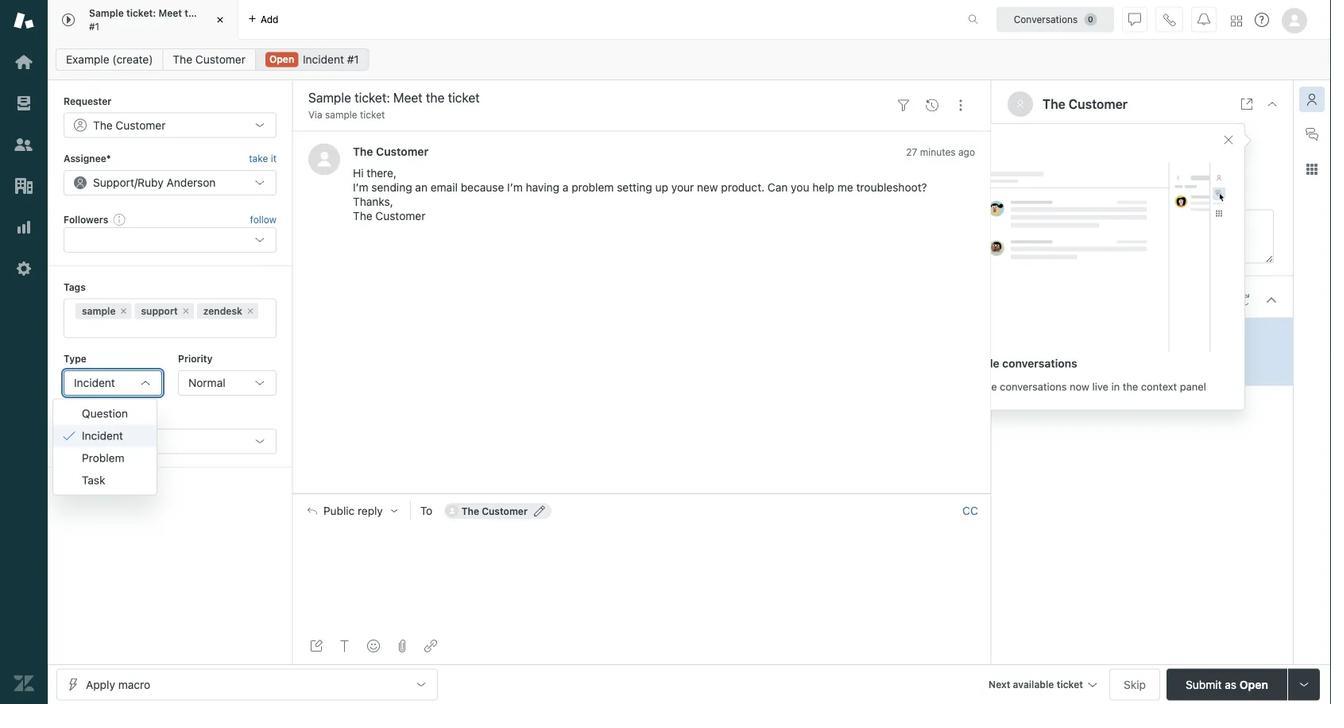 Task type: describe. For each thing, give the bounding box(es) containing it.
Add user notes text field
[[1083, 210, 1274, 264]]

english (united states)
[[1083, 185, 1201, 198]]

setting
[[617, 181, 653, 194]]

reply
[[358, 505, 383, 518]]

incident for 'incident' option
[[82, 429, 123, 443]]

add attachment image
[[396, 640, 409, 653]]

problem inside hi there, i'm sending an email because i'm having a problem setting up your new product. can you help me troubleshoot? thanks, the customer
[[572, 181, 614, 194]]

the customer up there,
[[353, 145, 429, 158]]

sending
[[372, 181, 412, 194]]

notes
[[1008, 211, 1038, 224]]

the for sample ticket: meet the ticket #1
[[185, 8, 200, 19]]

1 horizontal spatial sample
[[325, 109, 357, 120]]

open inside secondary element
[[269, 54, 294, 65]]

local time
[[1008, 160, 1061, 173]]

an
[[415, 181, 428, 194]]

priority
[[178, 353, 213, 365]]

task
[[82, 474, 105, 487]]

add link (cmd k) image
[[425, 640, 437, 653]]

organizations image
[[14, 176, 34, 196]]

ticket actions image
[[955, 99, 968, 112]]

get help image
[[1255, 13, 1270, 27]]

ticket inside sample ticket: meet the ticket #1
[[202, 8, 229, 19]]

the inside secondary element
[[173, 53, 192, 66]]

status
[[1039, 364, 1070, 375]]

states)
[[1164, 185, 1201, 198]]

ticket right via
[[360, 109, 385, 120]]

skip
[[1124, 678, 1146, 691]]

question
[[82, 407, 128, 420]]

#1 inside secondary element
[[347, 53, 359, 66]]

get started image
[[14, 52, 34, 72]]

zendesk image
[[14, 673, 34, 694]]

customers image
[[14, 134, 34, 155]]

public reply
[[324, 505, 383, 518]]

0 horizontal spatial sample
[[82, 306, 116, 317]]

followers element
[[64, 228, 277, 253]]

the up time
[[1043, 97, 1066, 112]]

events image
[[926, 99, 939, 112]]

assignee*
[[64, 153, 111, 164]]

requester
[[64, 95, 112, 107]]

available
[[1013, 679, 1055, 690]]

language
[[1008, 185, 1059, 198]]

task option
[[53, 470, 157, 492]]

troubleshoot?
[[857, 181, 928, 194]]

take it
[[249, 153, 277, 164]]

email
[[431, 181, 458, 194]]

there,
[[367, 166, 397, 180]]

tags
[[64, 282, 86, 293]]

the inside hi there, i'm sending an email because i'm having a problem setting up your new product. can you help me troubleshoot? thanks, the customer
[[353, 209, 373, 223]]

support
[[141, 306, 178, 317]]

normal
[[188, 376, 226, 390]]

ticket: for sample ticket: meet the ticket 27 minutes ago status open
[[1080, 328, 1112, 341]]

add
[[261, 14, 279, 25]]

it
[[271, 153, 277, 164]]

incident #1
[[303, 53, 359, 66]]

english
[[1083, 185, 1120, 198]]

public reply button
[[293, 495, 410, 528]]

support
[[93, 176, 134, 189]]

now
[[1070, 381, 1090, 393]]

the customer inside requester element
[[93, 118, 166, 131]]

2 vertical spatial the
[[1123, 381, 1139, 393]]

meet for sample ticket: meet the ticket #1
[[159, 8, 182, 19]]

help
[[813, 181, 835, 194]]

cc button
[[963, 504, 979, 518]]

the up hi
[[353, 145, 373, 158]]

product.
[[721, 181, 765, 194]]

you
[[791, 181, 810, 194]]

in
[[1112, 381, 1120, 393]]

notifications image
[[1198, 13, 1211, 26]]

admin image
[[14, 258, 34, 279]]

close image inside 'tabs' tab list
[[212, 12, 228, 28]]

because
[[461, 181, 504, 194]]

Subject field
[[305, 88, 886, 107]]

ago inside sample ticket: meet the ticket 27 minutes ago status open
[[1091, 346, 1108, 357]]

insert emojis image
[[367, 640, 380, 653]]

linked problem
[[64, 412, 136, 423]]

customer context image
[[1306, 93, 1319, 106]]

conversations
[[1014, 14, 1078, 25]]

followers
[[64, 214, 108, 225]]

side conversations now live in the context panel
[[976, 381, 1207, 393]]

minutes inside sample ticket: meet the ticket 27 minutes ago status open
[[1053, 346, 1089, 357]]

zendesk support image
[[14, 10, 34, 31]]

problem option
[[53, 447, 157, 470]]

a
[[563, 181, 569, 194]]

displays possible ticket submission types image
[[1298, 679, 1311, 691]]

info on adding followers image
[[113, 213, 126, 226]]

edit user image
[[534, 506, 545, 517]]

submit
[[1186, 678, 1222, 691]]

main element
[[0, 0, 48, 704]]

assignee* element
[[64, 170, 277, 195]]

/
[[134, 176, 138, 189]]

having
[[526, 181, 560, 194]]

incident button
[[64, 370, 162, 396]]

1 horizontal spatial the customer link
[[353, 145, 429, 158]]

remove image for support
[[181, 307, 191, 316]]

example (create)
[[66, 53, 153, 66]]

next available ticket button
[[982, 669, 1103, 703]]

me
[[838, 181, 854, 194]]

apply
[[86, 678, 115, 691]]

1 vertical spatial 27 minutes ago text field
[[1039, 346, 1108, 357]]

-
[[74, 435, 79, 448]]

take
[[249, 153, 268, 164]]

remove image
[[119, 307, 128, 316]]

hi there, i'm sending an email because i'm having a problem setting up your new product. can you help me troubleshoot? thanks, the customer
[[353, 166, 928, 223]]

conversations button
[[997, 7, 1115, 32]]

follow button
[[250, 212, 277, 227]]

the customer link inside secondary element
[[163, 48, 256, 71]]

customer inside hi there, i'm sending an email because i'm having a problem setting up your new product. can you help me troubleshoot? thanks, the customer
[[376, 209, 426, 223]]

type list box
[[52, 399, 157, 496]]

customer inside secondary element
[[195, 53, 246, 66]]

side for side conversations now live in the context panel
[[976, 381, 997, 393]]

normal button
[[178, 370, 277, 396]]

side conversations
[[976, 357, 1078, 370]]

0 vertical spatial 27
[[907, 146, 918, 157]]

linked problem element
[[64, 429, 277, 454]]

cc
[[963, 505, 979, 518]]

via sample ticket
[[308, 109, 385, 120]]

follow
[[250, 214, 277, 225]]

apps image
[[1306, 163, 1319, 176]]

as
[[1225, 678, 1237, 691]]

27 minutes ago
[[907, 146, 975, 157]]

27 inside sample ticket: meet the ticket 27 minutes ago status open
[[1039, 346, 1050, 357]]



Task type: locate. For each thing, give the bounding box(es) containing it.
1 horizontal spatial remove image
[[246, 307, 255, 316]]

requester element
[[64, 112, 277, 138]]

the customer link up there,
[[353, 145, 429, 158]]

meet inside sample ticket: meet the ticket 27 minutes ago status open
[[1115, 328, 1141, 341]]

the customer link down sample ticket: meet the ticket #1
[[163, 48, 256, 71]]

the customer down requester
[[93, 118, 166, 131]]

sample ticket: meet the ticket #1
[[89, 8, 229, 32]]

context
[[1142, 381, 1178, 393]]

0 horizontal spatial open
[[269, 54, 294, 65]]

1 vertical spatial sample
[[1039, 328, 1077, 341]]

the inside requester element
[[93, 118, 113, 131]]

tab containing sample ticket: meet the ticket
[[48, 0, 239, 40]]

2 remove image from the left
[[246, 307, 255, 316]]

remove image right zendesk
[[246, 307, 255, 316]]

1 horizontal spatial meet
[[1115, 328, 1141, 341]]

conversations up now
[[1003, 357, 1078, 370]]

up
[[656, 181, 669, 194]]

hide composer image
[[636, 487, 648, 500]]

incident option
[[53, 425, 157, 447]]

ticket right available
[[1057, 679, 1084, 690]]

customer@example.com image
[[446, 505, 459, 518]]

i'm down hi
[[353, 181, 369, 194]]

1 horizontal spatial open
[[1072, 364, 1096, 375]]

1 vertical spatial ticket:
[[1080, 328, 1112, 341]]

i'm
[[353, 181, 369, 194], [507, 181, 523, 194]]

support / ruby anderson
[[93, 176, 216, 189]]

1 vertical spatial close image
[[1266, 98, 1279, 111]]

1 vertical spatial meet
[[1115, 328, 1141, 341]]

2 vertical spatial incident
[[82, 429, 123, 443]]

0 vertical spatial close image
[[212, 12, 228, 28]]

27 minutes ago text field down events image
[[907, 146, 975, 157]]

anderson
[[167, 176, 216, 189]]

incident inside popup button
[[74, 376, 115, 390]]

ticket left add popup button
[[202, 8, 229, 19]]

0 horizontal spatial #1
[[89, 21, 99, 32]]

0 horizontal spatial 27 minutes ago text field
[[907, 146, 975, 157]]

incident
[[303, 53, 344, 66], [74, 376, 115, 390], [82, 429, 123, 443]]

incident for #1
[[303, 53, 344, 66]]

the customer
[[173, 53, 246, 66], [1043, 97, 1128, 112], [93, 118, 166, 131], [353, 145, 429, 158], [462, 506, 528, 517]]

meet for sample ticket: meet the ticket 27 minutes ago status open
[[1115, 328, 1141, 341]]

user image
[[1016, 99, 1026, 109], [1018, 100, 1024, 109]]

0 vertical spatial sample
[[89, 8, 124, 19]]

views image
[[14, 93, 34, 114]]

sample left remove image
[[82, 306, 116, 317]]

the customer right customer@example.com image in the bottom left of the page
[[462, 506, 528, 517]]

remove image right the support
[[181, 307, 191, 316]]

the right the in
[[1123, 381, 1139, 393]]

linked
[[64, 412, 95, 423]]

sample right via
[[325, 109, 357, 120]]

the down thanks,
[[353, 209, 373, 223]]

1 vertical spatial side
[[976, 381, 997, 393]]

27 up status
[[1039, 346, 1050, 357]]

add button
[[239, 0, 288, 39]]

ago down the "ticket actions" image
[[959, 146, 975, 157]]

new
[[697, 181, 718, 194]]

the customer down sample ticket: meet the ticket #1
[[173, 53, 246, 66]]

meet inside sample ticket: meet the ticket #1
[[159, 8, 182, 19]]

incident down linked problem
[[82, 429, 123, 443]]

incident down type
[[74, 376, 115, 390]]

1 horizontal spatial i'm
[[507, 181, 523, 194]]

ticket inside popup button
[[1057, 679, 1084, 690]]

tab
[[48, 0, 239, 40]]

the for sample ticket: meet the ticket 27 minutes ago status open
[[1144, 328, 1161, 341]]

1 vertical spatial incident
[[74, 376, 115, 390]]

0 horizontal spatial the customer link
[[163, 48, 256, 71]]

sample ticket: meet the ticket 27 minutes ago status open
[[1039, 328, 1192, 375]]

minutes up status
[[1053, 346, 1089, 357]]

conversations for side conversations
[[1003, 357, 1078, 370]]

the right customer@example.com image in the bottom left of the page
[[462, 506, 479, 517]]

the up the context
[[1144, 328, 1161, 341]]

(create)
[[112, 53, 153, 66]]

take it button
[[249, 151, 277, 167]]

apply macro
[[86, 678, 150, 691]]

time
[[1038, 160, 1061, 173]]

1 horizontal spatial minutes
[[1053, 346, 1089, 357]]

incident inside option
[[82, 429, 123, 443]]

(united
[[1123, 185, 1161, 198]]

1 vertical spatial #1
[[347, 53, 359, 66]]

0 horizontal spatial 27
[[907, 146, 918, 157]]

1 horizontal spatial close image
[[1266, 98, 1279, 111]]

0 horizontal spatial problem
[[97, 412, 136, 423]]

ticket up panel
[[1164, 328, 1192, 341]]

problem
[[82, 452, 124, 465]]

ticket: inside sample ticket: meet the ticket 27 minutes ago status open
[[1080, 328, 1112, 341]]

example (create) button
[[56, 48, 163, 71]]

customer
[[195, 53, 246, 66], [1069, 97, 1128, 112], [116, 118, 166, 131], [376, 145, 429, 158], [376, 209, 426, 223], [482, 506, 528, 517]]

panel
[[1180, 381, 1207, 393]]

sample inside sample ticket: meet the ticket #1
[[89, 8, 124, 19]]

#1 inside sample ticket: meet the ticket #1
[[89, 21, 99, 32]]

public
[[324, 505, 355, 518]]

27 minutes ago text field
[[907, 146, 975, 157], [1039, 346, 1108, 357]]

sample
[[325, 109, 357, 120], [82, 306, 116, 317]]

0 horizontal spatial minutes
[[920, 146, 956, 157]]

minutes down events image
[[920, 146, 956, 157]]

format text image
[[339, 640, 351, 653]]

problem up 'incident' option
[[97, 412, 136, 423]]

side
[[976, 357, 1000, 370], [976, 381, 997, 393]]

your
[[672, 181, 694, 194]]

ruby
[[138, 176, 164, 189]]

0 horizontal spatial i'm
[[353, 181, 369, 194]]

1 horizontal spatial the
[[1123, 381, 1139, 393]]

sample inside sample ticket: meet the ticket 27 minutes ago status open
[[1039, 328, 1077, 341]]

close image
[[212, 12, 228, 28], [1266, 98, 1279, 111]]

sample for sample ticket: meet the ticket 27 minutes ago status open
[[1039, 328, 1077, 341]]

minutes
[[920, 146, 956, 157], [1053, 346, 1089, 357]]

problem
[[572, 181, 614, 194], [97, 412, 136, 423]]

tabs tab list
[[48, 0, 952, 40]]

zendesk products image
[[1231, 16, 1243, 27]]

conversations down side conversations
[[1000, 381, 1067, 393]]

incident inside secondary element
[[303, 53, 344, 66]]

i'm left the having
[[507, 181, 523, 194]]

0 vertical spatial meet
[[159, 8, 182, 19]]

ago
[[959, 146, 975, 157], [1091, 346, 1108, 357]]

the customer inside secondary element
[[173, 53, 246, 66]]

1 horizontal spatial #1
[[347, 53, 359, 66]]

27 up troubleshoot?
[[907, 146, 918, 157]]

1 vertical spatial sample
[[82, 306, 116, 317]]

ticket
[[202, 8, 229, 19], [360, 109, 385, 120], [1164, 328, 1192, 341], [1057, 679, 1084, 690]]

the
[[185, 8, 200, 19], [1144, 328, 1161, 341], [1123, 381, 1139, 393]]

1 i'm from the left
[[353, 181, 369, 194]]

#1 up the example
[[89, 21, 99, 32]]

0 horizontal spatial close image
[[212, 12, 228, 28]]

meet up example (create) 'button'
[[159, 8, 182, 19]]

1 horizontal spatial sample
[[1039, 328, 1077, 341]]

1 horizontal spatial ago
[[1091, 346, 1108, 357]]

ticket: inside sample ticket: meet the ticket #1
[[126, 8, 156, 19]]

0 vertical spatial incident
[[303, 53, 344, 66]]

ticket: for sample ticket: meet the ticket #1
[[126, 8, 156, 19]]

1 vertical spatial open
[[1072, 364, 1096, 375]]

0 horizontal spatial sample
[[89, 8, 124, 19]]

open down add
[[269, 54, 294, 65]]

1 remove image from the left
[[181, 307, 191, 316]]

local
[[1008, 160, 1035, 173]]

2 i'm from the left
[[507, 181, 523, 194]]

1 horizontal spatial problem
[[572, 181, 614, 194]]

close image right view more details icon
[[1266, 98, 1279, 111]]

example
[[66, 53, 109, 66]]

2 side from the top
[[976, 381, 997, 393]]

1 side from the top
[[976, 357, 1000, 370]]

side down side conversations
[[976, 381, 997, 393]]

0 vertical spatial #1
[[89, 21, 99, 32]]

0 vertical spatial open
[[269, 54, 294, 65]]

the left add popup button
[[185, 8, 200, 19]]

sample for sample ticket: meet the ticket #1
[[89, 8, 124, 19]]

0 horizontal spatial ago
[[959, 146, 975, 157]]

0 vertical spatial the customer link
[[163, 48, 256, 71]]

the down requester
[[93, 118, 113, 131]]

thanks,
[[353, 195, 393, 208]]

next
[[989, 679, 1011, 690]]

1 horizontal spatial ticket:
[[1080, 328, 1112, 341]]

0 horizontal spatial the
[[185, 8, 200, 19]]

1 horizontal spatial 27 minutes ago text field
[[1039, 346, 1108, 357]]

0 vertical spatial sample
[[325, 109, 357, 120]]

side left status
[[976, 357, 1000, 370]]

the down sample ticket: meet the ticket #1
[[173, 53, 192, 66]]

1 vertical spatial minutes
[[1053, 346, 1089, 357]]

view more details image
[[1241, 98, 1254, 111]]

remove image for zendesk
[[246, 307, 255, 316]]

the customer link
[[163, 48, 256, 71], [353, 145, 429, 158]]

open inside sample ticket: meet the ticket 27 minutes ago status open
[[1072, 364, 1096, 375]]

0 vertical spatial minutes
[[920, 146, 956, 157]]

skip button
[[1110, 669, 1161, 701]]

to
[[420, 505, 433, 518]]

close image left add popup button
[[212, 12, 228, 28]]

0 vertical spatial conversations
[[1003, 357, 1078, 370]]

0 horizontal spatial ticket:
[[126, 8, 156, 19]]

next available ticket
[[989, 679, 1084, 690]]

sample up example (create)
[[89, 8, 124, 19]]

open right as
[[1240, 678, 1269, 691]]

open up now
[[1072, 364, 1096, 375]]

the customer up time
[[1043, 97, 1128, 112]]

customer inside requester element
[[116, 118, 166, 131]]

0 vertical spatial ticket:
[[126, 8, 156, 19]]

via
[[308, 109, 323, 120]]

1 vertical spatial 27
[[1039, 346, 1050, 357]]

0 horizontal spatial meet
[[159, 8, 182, 19]]

ticket:
[[126, 8, 156, 19], [1080, 328, 1112, 341]]

0 vertical spatial 27 minutes ago text field
[[907, 146, 975, 157]]

side for side conversations
[[976, 357, 1000, 370]]

live
[[1093, 381, 1109, 393]]

0 vertical spatial side
[[976, 357, 1000, 370]]

1 vertical spatial the customer link
[[353, 145, 429, 158]]

secondary element
[[48, 44, 1332, 76]]

filter image
[[898, 99, 910, 112]]

the inside sample ticket: meet the ticket #1
[[185, 8, 200, 19]]

can
[[768, 181, 788, 194]]

1 vertical spatial problem
[[97, 412, 136, 423]]

1 vertical spatial ago
[[1091, 346, 1108, 357]]

hi
[[353, 166, 364, 180]]

button displays agent's chat status as invisible. image
[[1129, 13, 1142, 26]]

ticket inside sample ticket: meet the ticket 27 minutes ago status open
[[1164, 328, 1192, 341]]

conversations
[[1003, 357, 1078, 370], [1000, 381, 1067, 393]]

zendesk
[[203, 306, 242, 317]]

reporting image
[[14, 217, 34, 238]]

the
[[173, 53, 192, 66], [1043, 97, 1066, 112], [93, 118, 113, 131], [353, 145, 373, 158], [353, 209, 373, 223], [462, 506, 479, 517]]

meet up the in
[[1115, 328, 1141, 341]]

ticket: up (create)
[[126, 8, 156, 19]]

ago up live
[[1091, 346, 1108, 357]]

remove image
[[181, 307, 191, 316], [246, 307, 255, 316]]

2 horizontal spatial open
[[1240, 678, 1269, 691]]

the inside sample ticket: meet the ticket 27 minutes ago status open
[[1144, 328, 1161, 341]]

0 vertical spatial the
[[185, 8, 200, 19]]

submit as open
[[1186, 678, 1269, 691]]

avatar image
[[308, 143, 340, 175]]

question option
[[53, 403, 157, 425]]

27 minutes ago text field up status
[[1039, 346, 1108, 357]]

#1 up the via sample ticket at the left of page
[[347, 53, 359, 66]]

2 horizontal spatial the
[[1144, 328, 1161, 341]]

macro
[[118, 678, 150, 691]]

ticket: up side conversations now live in the context panel at right
[[1080, 328, 1112, 341]]

problem right a
[[572, 181, 614, 194]]

draft mode image
[[310, 640, 323, 653]]

incident up via
[[303, 53, 344, 66]]

sample up status
[[1039, 328, 1077, 341]]

conversations for side conversations now live in the context panel
[[1000, 381, 1067, 393]]

meet
[[159, 8, 182, 19], [1115, 328, 1141, 341]]

1 horizontal spatial 27
[[1039, 346, 1050, 357]]

2 vertical spatial open
[[1240, 678, 1269, 691]]

0 vertical spatial ago
[[959, 146, 975, 157]]

type
[[64, 353, 87, 365]]

0 vertical spatial problem
[[572, 181, 614, 194]]

0 horizontal spatial remove image
[[181, 307, 191, 316]]

1 vertical spatial the
[[1144, 328, 1161, 341]]

1 vertical spatial conversations
[[1000, 381, 1067, 393]]



Task type: vqa. For each thing, say whether or not it's contained in the screenshot.
THE PLEASE
no



